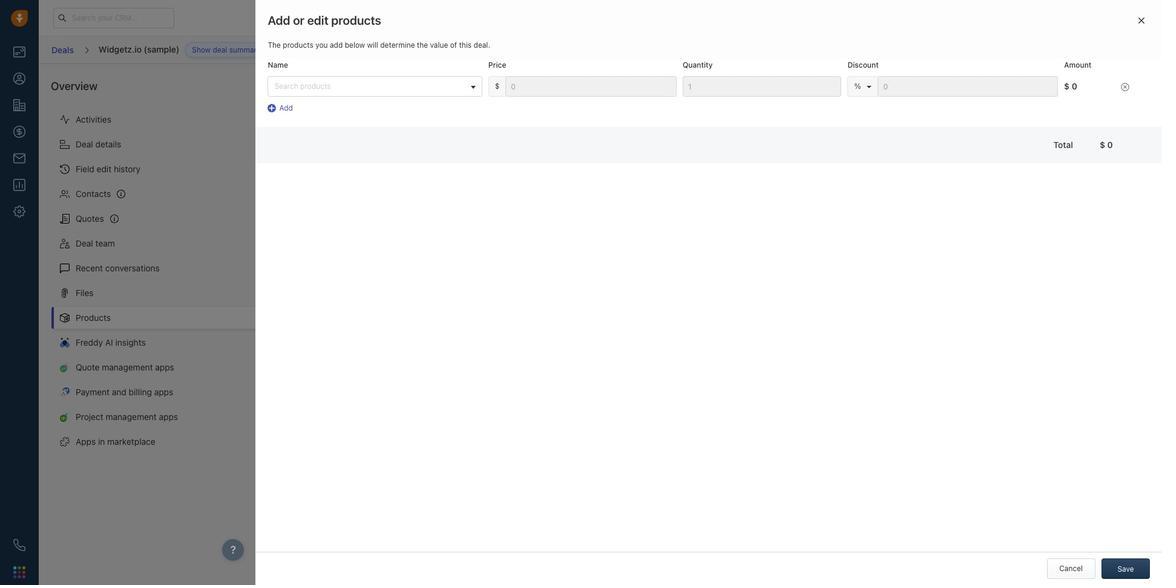 Task type: describe. For each thing, give the bounding box(es) containing it.
2 -- number field from the left
[[683, 76, 841, 97]]

field
[[76, 164, 94, 175]]

add or edit
[[1099, 77, 1137, 86]]

1 -- number field from the left
[[506, 76, 677, 97]]

2 vertical spatial add
[[279, 104, 293, 113]]

and
[[112, 388, 126, 398]]

the
[[417, 41, 428, 50]]

deal for deal team
[[76, 239, 93, 249]]

add or edit button
[[1081, 72, 1144, 92]]

% button
[[854, 82, 872, 91]]

project
[[76, 412, 103, 423]]

freddy ai insights
[[76, 338, 146, 348]]

apps for quote management apps
[[155, 363, 174, 373]]

edit for add or edit
[[1124, 77, 1137, 86]]

deal for deal details
[[76, 139, 93, 150]]

cancel
[[1059, 565, 1083, 574]]

or for add or edit products
[[293, 13, 304, 27]]

this
[[459, 41, 472, 50]]

products for the
[[283, 41, 313, 50]]

1 vertical spatial $ 0
[[1100, 140, 1113, 150]]

total
[[1053, 140, 1073, 150]]

widgetz.io
[[99, 44, 142, 54]]

determine
[[380, 41, 415, 50]]

ai
[[105, 338, 113, 348]]

billing
[[129, 388, 152, 398]]

conversations
[[105, 263, 160, 274]]

history
[[114, 164, 140, 175]]

save
[[1117, 565, 1134, 574]]

add for add or edit
[[1099, 77, 1113, 86]]

of
[[450, 41, 457, 50]]

save button
[[1101, 559, 1150, 580]]

0 horizontal spatial products
[[76, 313, 111, 323]]

search products button
[[268, 76, 482, 97]]

0 vertical spatial 0
[[1072, 81, 1077, 91]]

1 horizontal spatial products
[[354, 75, 399, 88]]

project management apps
[[76, 412, 178, 423]]

apps in marketplace
[[76, 437, 155, 447]]

phone image
[[13, 540, 25, 552]]

1 horizontal spatial 0
[[1107, 140, 1113, 150]]

field edit history
[[76, 164, 140, 175]]

value
[[430, 41, 448, 50]]

Search your CRM... text field
[[53, 8, 174, 28]]

marketplace
[[107, 437, 155, 447]]

payment
[[76, 388, 110, 398]]

quote management apps
[[76, 363, 174, 373]]

deals
[[51, 45, 74, 55]]

%
[[854, 82, 861, 91]]

management for project
[[106, 412, 157, 423]]

show deal summary
[[192, 45, 261, 54]]



Task type: locate. For each thing, give the bounding box(es) containing it.
below
[[345, 41, 365, 50]]

$ right "total"
[[1100, 140, 1105, 150]]

apps up payment and billing apps
[[155, 363, 174, 373]]

0
[[1072, 81, 1077, 91], [1107, 140, 1113, 150]]

1 vertical spatial 0
[[1107, 140, 1113, 150]]

(sample)
[[144, 44, 179, 54]]

0 down amount
[[1072, 81, 1077, 91]]

name
[[268, 61, 288, 70]]

1 horizontal spatial $
[[1064, 81, 1070, 91]]

search
[[274, 82, 298, 91]]

quotes
[[76, 214, 104, 224]]

products left you
[[283, 41, 313, 50]]

0 right "total"
[[1107, 140, 1113, 150]]

0 horizontal spatial $
[[495, 82, 500, 91]]

price
[[488, 61, 506, 70]]

$
[[1064, 81, 1070, 91], [495, 82, 500, 91], [1100, 140, 1105, 150]]

recent
[[76, 263, 103, 274]]

$ down price
[[495, 82, 500, 91]]

contacts
[[76, 189, 111, 199]]

0 vertical spatial products
[[331, 13, 381, 27]]

0 horizontal spatial edit
[[97, 164, 111, 175]]

1 vertical spatial add
[[1099, 77, 1113, 86]]

edit inside button
[[1124, 77, 1137, 86]]

deals link
[[51, 40, 74, 59]]

1 vertical spatial edit
[[1124, 77, 1137, 86]]

details
[[95, 139, 121, 150]]

deal team
[[76, 239, 115, 249]]

management up marketplace
[[106, 412, 157, 423]]

$ 0
[[1064, 81, 1077, 91], [1100, 140, 1113, 150]]

apps down payment and billing apps
[[159, 412, 178, 423]]

payment and billing apps
[[76, 388, 173, 398]]

edit inside dialog
[[307, 13, 328, 27]]

0 horizontal spatial 0
[[1072, 81, 1077, 91]]

management for quote
[[102, 363, 153, 373]]

deal left 'team'
[[76, 239, 93, 249]]

the
[[268, 41, 281, 50]]

add for add or edit products
[[268, 13, 290, 27]]

team
[[95, 239, 115, 249]]

$ down amount
[[1064, 81, 1070, 91]]

you
[[315, 41, 328, 50]]

1 deal from the top
[[76, 139, 93, 150]]

edit for add or edit products
[[307, 13, 328, 27]]

0 vertical spatial apps
[[155, 363, 174, 373]]

2 vertical spatial apps
[[159, 412, 178, 423]]

0 horizontal spatial $ 0
[[1064, 81, 1077, 91]]

2 vertical spatial edit
[[97, 164, 111, 175]]

search products
[[274, 82, 331, 91]]

products up freddy
[[76, 313, 111, 323]]

2 horizontal spatial $
[[1100, 140, 1105, 150]]

quote
[[76, 363, 100, 373]]

add
[[330, 41, 343, 50]]

0 vertical spatial edit
[[307, 13, 328, 27]]

3 -- number field from the left
[[878, 76, 1058, 97]]

apps
[[76, 437, 96, 447]]

$ 0 right "total"
[[1100, 140, 1113, 150]]

or
[[293, 13, 304, 27], [1115, 77, 1122, 86]]

widgetz.io (sample)
[[99, 44, 179, 54]]

2 horizontal spatial edit
[[1124, 77, 1137, 86]]

in
[[98, 437, 105, 447]]

phone element
[[7, 534, 31, 558]]

1 horizontal spatial edit
[[307, 13, 328, 27]]

cancel button
[[1047, 559, 1095, 580]]

recent conversations
[[76, 263, 160, 274]]

add inside button
[[1099, 77, 1113, 86]]

2 vertical spatial products
[[300, 82, 331, 91]]

1 vertical spatial management
[[106, 412, 157, 423]]

summary
[[229, 45, 261, 54]]

add or edit products
[[268, 13, 381, 27]]

0 horizontal spatial or
[[293, 13, 304, 27]]

deal left "details"
[[76, 139, 93, 150]]

activities
[[76, 115, 111, 125]]

add
[[268, 13, 290, 27], [1099, 77, 1113, 86], [279, 104, 293, 113]]

2 deal from the top
[[76, 239, 93, 249]]

1 horizontal spatial or
[[1115, 77, 1122, 86]]

amount
[[1064, 61, 1091, 70]]

products
[[354, 75, 399, 88], [76, 313, 111, 323]]

apps
[[155, 363, 174, 373], [154, 388, 173, 398], [159, 412, 178, 423]]

products up below on the left top of page
[[331, 13, 381, 27]]

show
[[192, 45, 211, 54]]

2 horizontal spatial -- number field
[[878, 76, 1058, 97]]

apps for project management apps
[[159, 412, 178, 423]]

-- number field
[[506, 76, 677, 97], [683, 76, 841, 97], [878, 76, 1058, 97]]

0 vertical spatial management
[[102, 363, 153, 373]]

1 vertical spatial products
[[283, 41, 313, 50]]

or for add or edit
[[1115, 77, 1122, 86]]

products inside 'search products' 'button'
[[300, 82, 331, 91]]

0 vertical spatial $ 0
[[1064, 81, 1077, 91]]

1 horizontal spatial $ 0
[[1100, 140, 1113, 150]]

discount
[[848, 61, 879, 70]]

0 vertical spatial products
[[354, 75, 399, 88]]

deal.
[[474, 41, 490, 50]]

or inside dialog
[[293, 13, 304, 27]]

deal
[[76, 139, 93, 150], [76, 239, 93, 249]]

deal
[[213, 45, 227, 54]]

files
[[76, 288, 94, 299]]

deal details
[[76, 139, 121, 150]]

edit
[[307, 13, 328, 27], [1124, 77, 1137, 86], [97, 164, 111, 175]]

add or edit products dialog
[[256, 0, 1162, 586]]

freshworks switcher image
[[13, 567, 25, 579]]

1 vertical spatial or
[[1115, 77, 1122, 86]]

or inside button
[[1115, 77, 1122, 86]]

1 vertical spatial deal
[[76, 239, 93, 249]]

insights
[[115, 338, 146, 348]]

1 horizontal spatial -- number field
[[683, 76, 841, 97]]

overview
[[51, 80, 98, 93]]

quantity
[[683, 61, 713, 70]]

will
[[367, 41, 378, 50]]

products for search
[[300, 82, 331, 91]]

products right the search
[[300, 82, 331, 91]]

apps right billing
[[154, 388, 173, 398]]

management
[[102, 363, 153, 373], [106, 412, 157, 423]]

products
[[331, 13, 381, 27], [283, 41, 313, 50], [300, 82, 331, 91]]

1 vertical spatial products
[[76, 313, 111, 323]]

0 horizontal spatial -- number field
[[506, 76, 677, 97]]

0 vertical spatial add
[[268, 13, 290, 27]]

1 vertical spatial apps
[[154, 388, 173, 398]]

0 vertical spatial or
[[293, 13, 304, 27]]

$ 0 down amount
[[1064, 81, 1077, 91]]

0 vertical spatial deal
[[76, 139, 93, 150]]

the products you add below will determine the value of this deal.
[[268, 41, 490, 50]]

management up payment and billing apps
[[102, 363, 153, 373]]

freddy
[[76, 338, 103, 348]]

mng settings image
[[321, 81, 329, 89]]

products down the products you add below will determine the value of this deal.
[[354, 75, 399, 88]]



Task type: vqa. For each thing, say whether or not it's contained in the screenshot.
'1'
no



